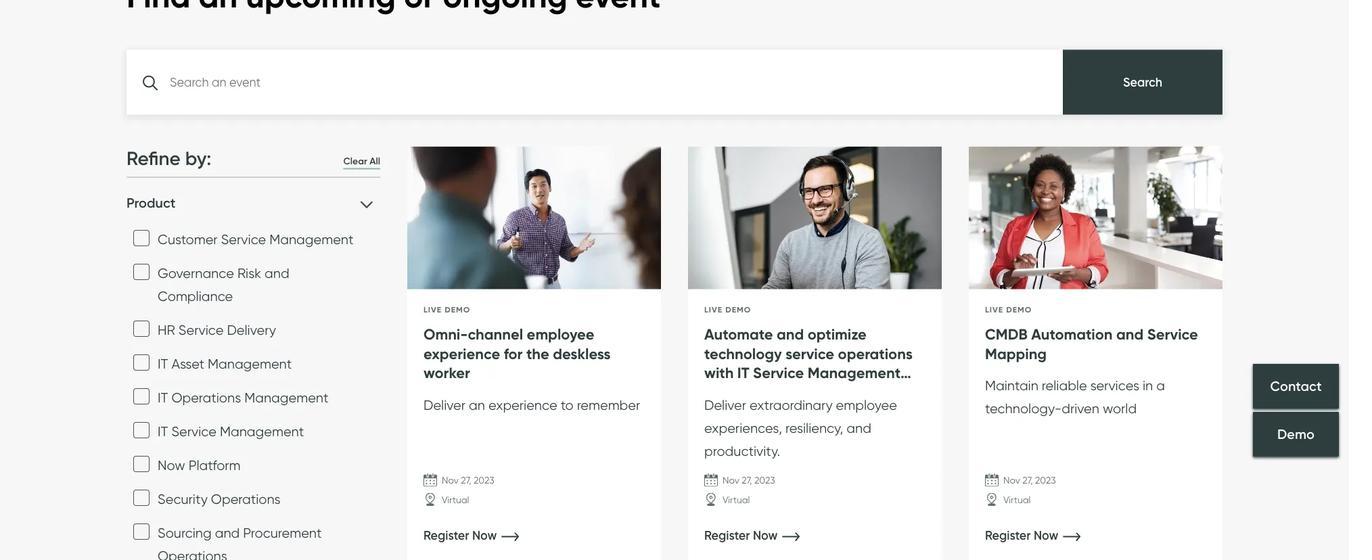 Task type: locate. For each thing, give the bounding box(es) containing it.
1 horizontal spatial demo
[[726, 305, 751, 315]]

3 virtual from the left
[[1004, 495, 1031, 506]]

in
[[1143, 378, 1153, 394]]

1 deliver from the left
[[424, 397, 466, 413]]

live up omni-
[[424, 305, 442, 315]]

and right risk
[[265, 266, 289, 282]]

1 live from the left
[[424, 305, 442, 315]]

1 demo from the left
[[445, 305, 471, 315]]

operations
[[838, 345, 913, 363]]

1 horizontal spatial deliver
[[704, 397, 746, 413]]

0 horizontal spatial nov
[[442, 475, 459, 487]]

it right it operations management option
[[158, 390, 168, 406]]

2 virtual from the left
[[723, 495, 750, 506]]

1 horizontal spatial nov
[[723, 475, 740, 487]]

omni-channel employee experience for the deskless worker
[[424, 325, 611, 383]]

it right it asset management 'option'
[[158, 356, 168, 373]]

clear all
[[344, 155, 380, 167]]

channel
[[468, 325, 523, 344]]

remember
[[577, 397, 640, 413]]

1 27, from the left
[[461, 475, 471, 487]]

live demo up omni-
[[424, 305, 471, 315]]

2 horizontal spatial nov
[[1004, 475, 1020, 487]]

27, for omni-channel employee experience for the deskless worker
[[461, 475, 471, 487]]

1 horizontal spatial 2023
[[755, 475, 775, 487]]

live demo for omni-channel employee experience for the deskless worker
[[424, 305, 471, 315]]

it operations management
[[158, 390, 329, 406]]

1 horizontal spatial employee
[[836, 397, 897, 413]]

0 horizontal spatial deliver
[[424, 397, 466, 413]]

live demo
[[424, 305, 471, 315], [704, 305, 751, 315], [985, 305, 1032, 315]]

3 nov from the left
[[1004, 475, 1020, 487]]

1 horizontal spatial virtual
[[723, 495, 750, 506]]

1 live demo from the left
[[424, 305, 471, 315]]

operations for security
[[211, 492, 281, 508]]

live demo up automate
[[704, 305, 751, 315]]

experience up worker
[[424, 345, 500, 363]]

0 horizontal spatial live demo
[[424, 305, 471, 315]]

operations for it
[[171, 390, 241, 406]]

service up a
[[1148, 325, 1198, 344]]

employee down operations
[[836, 397, 897, 413]]

2 deliver from the left
[[704, 397, 746, 413]]

2 vertical spatial operations
[[158, 549, 227, 560]]

deliver an experience to remember
[[424, 397, 640, 413]]

technology-
[[985, 401, 1062, 417]]

cmdb
[[985, 325, 1028, 344]]

3 demo from the left
[[1006, 305, 1032, 315]]

2 horizontal spatial virtual
[[1004, 495, 1031, 506]]

2 nov from the left
[[723, 475, 740, 487]]

and up services
[[1117, 325, 1144, 344]]

operations inside sourcing and procurement operations
[[158, 549, 227, 560]]

live
[[424, 305, 442, 315], [704, 305, 723, 315], [985, 305, 1004, 315]]

operations down asset
[[171, 390, 241, 406]]

2 live demo from the left
[[704, 305, 751, 315]]

0 horizontal spatial demo
[[445, 305, 471, 315]]

employee inside automate and optimize technology service operations with it service management pro deliver extraordinary employee experiences, resiliency, and productivity.
[[836, 397, 897, 413]]

governance
[[158, 266, 234, 282]]

0 vertical spatial experience
[[424, 345, 500, 363]]

to
[[561, 397, 574, 413]]

it down technology at right
[[738, 364, 750, 383]]

automate and optimize technology service operations with it service management pro deliver extraordinary employee experiences, resiliency, and productivity.
[[704, 325, 913, 459]]

0 vertical spatial employee
[[527, 325, 595, 344]]

0 horizontal spatial nov 27, 2023
[[442, 475, 494, 487]]

and inside sourcing and procurement operations
[[215, 526, 240, 542]]

2 horizontal spatial 2023
[[1035, 475, 1056, 487]]

service down compliance
[[179, 323, 224, 339]]

employee
[[527, 325, 595, 344], [836, 397, 897, 413]]

compliance
[[158, 289, 233, 305]]

nov
[[442, 475, 459, 487], [723, 475, 740, 487], [1004, 475, 1020, 487]]

3 2023 from the left
[[1035, 475, 1056, 487]]

nov 27, 2023
[[442, 475, 494, 487], [723, 475, 775, 487], [1004, 475, 1056, 487]]

1 horizontal spatial nov 27, 2023
[[723, 475, 775, 487]]

it asset management option
[[133, 355, 150, 371]]

service up extraordinary
[[753, 364, 804, 383]]

platform
[[189, 458, 241, 474]]

deliver down worker
[[424, 397, 466, 413]]

live demo for automate and optimize technology service operations with it service management pro
[[704, 305, 751, 315]]

demo for automate and optimize technology service operations with it service management pro
[[726, 305, 751, 315]]

operations up sourcing and procurement operations
[[211, 492, 281, 508]]

2 horizontal spatial 27,
[[1023, 475, 1033, 487]]

2 27, from the left
[[742, 475, 752, 487]]

experience
[[424, 345, 500, 363], [489, 397, 557, 413]]

extraordinary
[[750, 397, 833, 413]]

2 2023 from the left
[[755, 475, 775, 487]]

1 horizontal spatial live
[[704, 305, 723, 315]]

0 vertical spatial operations
[[171, 390, 241, 406]]

demo up cmdb
[[1006, 305, 1032, 315]]

service
[[786, 345, 834, 363]]

1 vertical spatial employee
[[836, 397, 897, 413]]

2 horizontal spatial nov 27, 2023
[[1004, 475, 1056, 487]]

management for it asset management
[[208, 356, 292, 373]]

2 horizontal spatial demo
[[1006, 305, 1032, 315]]

live for omni-channel employee experience for the deskless worker
[[424, 305, 442, 315]]

automation
[[1031, 325, 1113, 344]]

deliver up experiences,
[[704, 397, 746, 413]]

management
[[269, 232, 354, 248], [208, 356, 292, 373], [808, 364, 901, 383], [244, 390, 329, 406], [220, 424, 304, 440]]

2 nov 27, 2023 from the left
[[723, 475, 775, 487]]

clear
[[344, 155, 367, 167]]

operations
[[171, 390, 241, 406], [211, 492, 281, 508], [158, 549, 227, 560]]

service inside automate and optimize technology service operations with it service management pro deliver extraordinary employee experiences, resiliency, and productivity.
[[753, 364, 804, 383]]

1 vertical spatial experience
[[489, 397, 557, 413]]

virtual for automate and optimize technology service operations with it service management pro
[[723, 495, 750, 506]]

it for it service management
[[158, 424, 168, 440]]

2 live from the left
[[704, 305, 723, 315]]

live up automate
[[704, 305, 723, 315]]

service up risk
[[221, 232, 266, 248]]

3 live demo from the left
[[985, 305, 1032, 315]]

maintain reliable services in a technology-driven world
[[985, 378, 1165, 417]]

and down security operations
[[215, 526, 240, 542]]

1 nov from the left
[[442, 475, 459, 487]]

0 horizontal spatial live
[[424, 305, 442, 315]]

experiences,
[[704, 420, 782, 436]]

virtual
[[442, 495, 469, 506], [723, 495, 750, 506], [1004, 495, 1031, 506]]

3 nov 27, 2023 from the left
[[1004, 475, 1056, 487]]

driven
[[1062, 401, 1100, 417]]

0 horizontal spatial 27,
[[461, 475, 471, 487]]

employee up deskless
[[527, 325, 595, 344]]

virtual for cmdb automation and service mapping
[[1004, 495, 1031, 506]]

nov 27, 2023 for cmdb automation and service mapping
[[1004, 475, 1056, 487]]

hr
[[158, 323, 175, 339]]

nov for omni-channel employee experience for the deskless worker
[[442, 475, 459, 487]]

demo up omni-
[[445, 305, 471, 315]]

1 horizontal spatial 27,
[[742, 475, 752, 487]]

2 demo from the left
[[726, 305, 751, 315]]

1 horizontal spatial live demo
[[704, 305, 751, 315]]

procurement
[[243, 526, 322, 542]]

it service management option
[[133, 423, 150, 439]]

security operations
[[158, 492, 281, 508]]

it operations management option
[[133, 389, 150, 405]]

live up cmdb
[[985, 305, 1004, 315]]

27,
[[461, 475, 471, 487], [742, 475, 752, 487], [1023, 475, 1033, 487]]

service up now platform
[[171, 424, 217, 440]]

it asset management
[[158, 356, 292, 373]]

it service management
[[158, 424, 304, 440]]

operations down sourcing
[[158, 549, 227, 560]]

live for automate and optimize technology service operations with it service management pro
[[704, 305, 723, 315]]

3 live from the left
[[985, 305, 1004, 315]]

it right it service management option
[[158, 424, 168, 440]]

2023
[[474, 475, 494, 487], [755, 475, 775, 487], [1035, 475, 1056, 487]]

sourcing
[[158, 526, 212, 542]]

service
[[221, 232, 266, 248], [179, 323, 224, 339], [1148, 325, 1198, 344], [753, 364, 804, 383], [171, 424, 217, 440]]

0 horizontal spatial employee
[[527, 325, 595, 344]]

experience left to
[[489, 397, 557, 413]]

clear all button
[[344, 154, 380, 170]]

the
[[526, 345, 549, 363]]

27, for cmdb automation and service mapping
[[1023, 475, 1033, 487]]

1 2023 from the left
[[474, 475, 494, 487]]

productivity.
[[704, 443, 780, 459]]

2 horizontal spatial live demo
[[985, 305, 1032, 315]]

service for customer service management
[[221, 232, 266, 248]]

and
[[265, 266, 289, 282], [777, 325, 804, 344], [1117, 325, 1144, 344], [847, 420, 872, 436], [215, 526, 240, 542]]

demo
[[445, 305, 471, 315], [726, 305, 751, 315], [1006, 305, 1032, 315]]

live demo up cmdb
[[985, 305, 1032, 315]]

management for customer service management
[[269, 232, 354, 248]]

1 nov 27, 2023 from the left
[[442, 475, 494, 487]]

and up service
[[777, 325, 804, 344]]

None button
[[1063, 50, 1223, 115]]

demo up automate
[[726, 305, 751, 315]]

nov for automate and optimize technology service operations with it service management pro
[[723, 475, 740, 487]]

27, for automate and optimize technology service operations with it service management pro
[[742, 475, 752, 487]]

now platform option
[[133, 457, 150, 473]]

3 27, from the left
[[1023, 475, 1033, 487]]

0 horizontal spatial virtual
[[442, 495, 469, 506]]

0 horizontal spatial 2023
[[474, 475, 494, 487]]

it
[[158, 356, 168, 373], [738, 364, 750, 383], [158, 390, 168, 406], [158, 424, 168, 440]]

1 virtual from the left
[[442, 495, 469, 506]]

management inside automate and optimize technology service operations with it service management pro deliver extraordinary employee experiences, resiliency, and productivity.
[[808, 364, 901, 383]]

customer service management
[[158, 232, 354, 248]]

2 horizontal spatial live
[[985, 305, 1004, 315]]

1 vertical spatial operations
[[211, 492, 281, 508]]

refine by:
[[127, 147, 211, 171]]

deliver
[[424, 397, 466, 413], [704, 397, 746, 413]]



Task type: vqa. For each thing, say whether or not it's contained in the screenshot.
Health to the middle
no



Task type: describe. For each thing, give the bounding box(es) containing it.
demo for cmdb automation and service mapping
[[1006, 305, 1032, 315]]

now platform
[[158, 458, 241, 474]]

asset
[[171, 356, 204, 373]]

resiliency,
[[786, 420, 843, 436]]

governance risk and compliance option
[[133, 264, 150, 281]]

service inside cmdb automation and service mapping
[[1148, 325, 1198, 344]]

reliable
[[1042, 378, 1087, 394]]

maintain
[[985, 378, 1039, 394]]

with
[[704, 364, 734, 383]]

and inside governance risk and compliance
[[265, 266, 289, 282]]

live for cmdb automation and service mapping
[[985, 305, 1004, 315]]

service for it service management
[[171, 424, 217, 440]]

and inside cmdb automation and service mapping
[[1117, 325, 1144, 344]]

service for hr service delivery
[[179, 323, 224, 339]]

pro
[[704, 383, 727, 402]]

security
[[158, 492, 208, 508]]

for
[[504, 345, 523, 363]]

customer service management option
[[133, 231, 150, 247]]

world
[[1103, 401, 1137, 417]]

risk
[[237, 266, 261, 282]]

customer
[[158, 232, 218, 248]]

omni-
[[424, 325, 468, 344]]

nov for cmdb automation and service mapping
[[1004, 475, 1020, 487]]

virtual for omni-channel employee experience for the deskless worker
[[442, 495, 469, 506]]

nov 27, 2023 for omni-channel employee experience for the deskless worker
[[442, 475, 494, 487]]

management for it service management
[[220, 424, 304, 440]]

deliver inside automate and optimize technology service operations with it service management pro deliver extraordinary employee experiences, resiliency, and productivity.
[[704, 397, 746, 413]]

all
[[370, 155, 380, 167]]

and right resiliency,
[[847, 420, 872, 436]]

nov 27, 2023 for automate and optimize technology service operations with it service management pro
[[723, 475, 775, 487]]

cmdb automation and service mapping
[[985, 325, 1198, 363]]

live demo for cmdb automation and service mapping
[[985, 305, 1032, 315]]

sourcing and procurement operations option
[[133, 524, 150, 540]]

technology
[[704, 345, 782, 363]]

now
[[158, 458, 185, 474]]

hr service delivery option
[[133, 321, 150, 337]]

optimize
[[808, 325, 867, 344]]

delivery
[[227, 323, 276, 339]]

product
[[127, 195, 176, 212]]

Search an event search field
[[127, 50, 1063, 115]]

hr service delivery
[[158, 323, 276, 339]]

it inside automate and optimize technology service operations with it service management pro deliver extraordinary employee experiences, resiliency, and productivity.
[[738, 364, 750, 383]]

2023 for automate and optimize technology service operations with it service management pro
[[755, 475, 775, 487]]

demo for omni-channel employee experience for the deskless worker
[[445, 305, 471, 315]]

automate
[[704, 325, 773, 344]]

sourcing and procurement operations
[[158, 526, 322, 560]]

employee inside omni-channel employee experience for the deskless worker
[[527, 325, 595, 344]]

product button
[[127, 195, 373, 212]]

governance risk and compliance
[[158, 266, 289, 305]]

mapping
[[985, 345, 1047, 363]]

by:
[[185, 147, 211, 171]]

it for it asset management
[[158, 356, 168, 373]]

refine
[[127, 147, 181, 171]]

management for it operations management
[[244, 390, 329, 406]]

security operations option
[[133, 490, 150, 507]]

experience inside omni-channel employee experience for the deskless worker
[[424, 345, 500, 363]]

deskless
[[553, 345, 611, 363]]

an
[[469, 397, 485, 413]]

worker
[[424, 364, 470, 383]]

2023 for omni-channel employee experience for the deskless worker
[[474, 475, 494, 487]]

2023 for cmdb automation and service mapping
[[1035, 475, 1056, 487]]

services
[[1091, 378, 1140, 394]]

a
[[1157, 378, 1165, 394]]

it for it operations management
[[158, 390, 168, 406]]



